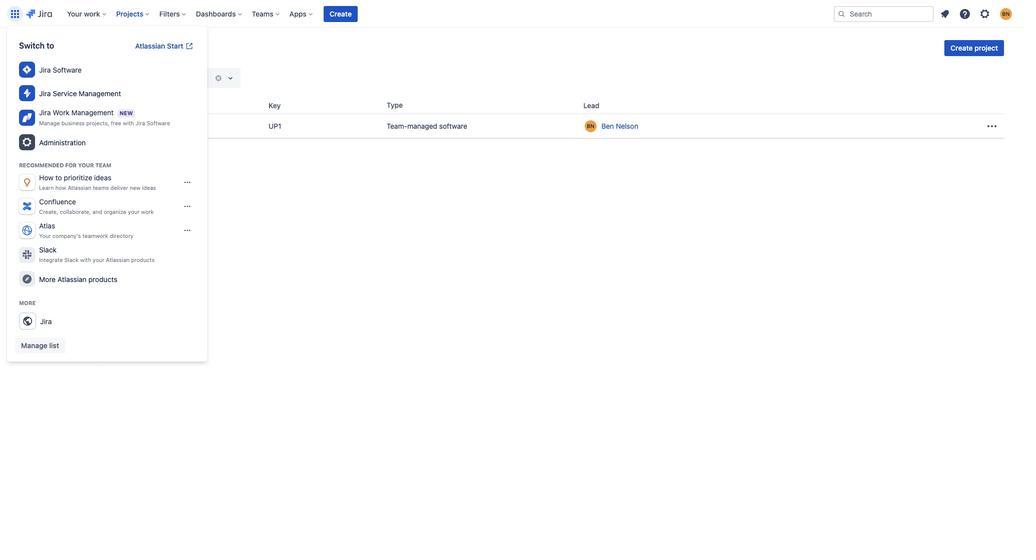 Task type: vqa. For each thing, say whether or not it's contained in the screenshot.


Task type: locate. For each thing, give the bounding box(es) containing it.
with down new
[[123, 120, 134, 126]]

0 horizontal spatial products
[[88, 275, 117, 284]]

1 horizontal spatial work
[[141, 209, 154, 215]]

0 vertical spatial with
[[123, 120, 134, 126]]

create
[[330, 9, 352, 18], [951, 44, 973, 52]]

0 horizontal spatial with
[[80, 257, 91, 263]]

more for more atlassian products
[[39, 275, 56, 284]]

1 vertical spatial manage
[[21, 341, 47, 350]]

projects left filters
[[116, 9, 143, 18]]

list
[[49, 341, 59, 350]]

more up manage list
[[19, 300, 36, 306]]

help image
[[959, 8, 971, 20]]

create inside primary element
[[330, 9, 352, 18]]

1 vertical spatial products
[[88, 275, 117, 284]]

to inside how to prioritize ideas learn how atlassian teams deliver new ideas
[[55, 173, 62, 182]]

create button
[[324, 6, 358, 22]]

software
[[53, 65, 82, 74], [147, 120, 170, 126]]

manage left list
[[21, 341, 47, 350]]

management down "jira software" link
[[79, 89, 121, 97]]

0 horizontal spatial software
[[53, 65, 82, 74]]

0 vertical spatial software
[[53, 65, 82, 74]]

jira inside jira link
[[40, 317, 52, 326]]

software up service
[[53, 65, 82, 74]]

projects
[[116, 9, 143, 18], [20, 41, 63, 55]]

work right organize
[[141, 209, 154, 215]]

slack up integrate
[[39, 246, 57, 254]]

lead button
[[580, 100, 612, 111]]

1 horizontal spatial with
[[123, 120, 134, 126]]

your
[[67, 9, 82, 18], [78, 162, 94, 168], [39, 233, 51, 239]]

to for how
[[55, 173, 62, 182]]

banner
[[0, 0, 1024, 28]]

collaborate,
[[60, 209, 91, 215]]

0 horizontal spatial projects
[[20, 41, 63, 55]]

star upcoming project 11/20/2023 image
[[28, 120, 40, 132]]

work inside confluence create, collaborate, and organize your work
[[141, 209, 154, 215]]

nelson
[[616, 122, 639, 130]]

notifications image
[[939, 8, 951, 20]]

manage
[[39, 120, 60, 126], [21, 341, 47, 350]]

jira right 'free'
[[136, 120, 145, 126]]

jira left service
[[39, 89, 51, 97]]

settings image
[[21, 136, 33, 148]]

switch to
[[19, 41, 54, 50]]

1 vertical spatial to
[[55, 173, 62, 182]]

settings image
[[979, 8, 991, 20]]

create for create project
[[951, 44, 973, 52]]

integrate
[[39, 257, 63, 263]]

appswitcher icon image
[[9, 8, 21, 20]]

1 vertical spatial ideas
[[142, 185, 156, 191]]

to
[[47, 41, 54, 50], [55, 173, 62, 182]]

slack integrate slack with your atlassian products
[[39, 246, 155, 263]]

management up projects,
[[71, 108, 114, 117]]

how to prioritize ideas learn how atlassian teams deliver new ideas
[[39, 173, 156, 191]]

manage down work on the left top of page
[[39, 120, 60, 126]]

to up 'how'
[[55, 173, 62, 182]]

primary element
[[6, 0, 834, 28]]

None text field
[[21, 71, 119, 85]]

ideas
[[94, 173, 111, 182], [142, 185, 156, 191]]

0 horizontal spatial create
[[330, 9, 352, 18]]

team-
[[387, 122, 407, 130]]

slack
[[39, 246, 57, 254], [64, 257, 79, 263]]

work left projects popup button
[[84, 9, 100, 18]]

filters
[[159, 9, 180, 18]]

your
[[128, 209, 140, 215], [93, 257, 104, 263]]

work
[[53, 108, 70, 117]]

create,
[[39, 209, 58, 215]]

1 horizontal spatial create
[[951, 44, 973, 52]]

jira link
[[15, 309, 199, 334]]

products
[[131, 257, 155, 263], [88, 275, 117, 284]]

more down integrate
[[39, 275, 56, 284]]

2 vertical spatial your
[[39, 233, 51, 239]]

0 vertical spatial create
[[330, 9, 352, 18]]

jira inside "jira software" link
[[39, 65, 51, 74]]

0 vertical spatial to
[[47, 41, 54, 50]]

management
[[79, 89, 121, 97], [71, 108, 114, 117]]

jira left work on the left top of page
[[39, 108, 51, 117]]

management inside 'link'
[[79, 89, 121, 97]]

0 vertical spatial more
[[39, 275, 56, 284]]

jira up manage list
[[40, 317, 52, 326]]

0 horizontal spatial your
[[93, 257, 104, 263]]

0 vertical spatial management
[[79, 89, 121, 97]]

your profile and settings image
[[1000, 8, 1012, 20]]

next image
[[53, 153, 65, 165]]

0 horizontal spatial work
[[84, 9, 100, 18]]

1 vertical spatial your
[[93, 257, 104, 263]]

management for jira work management
[[71, 108, 114, 117]]

atlassian
[[135, 42, 165, 50], [68, 185, 91, 191], [106, 257, 130, 263], [58, 275, 87, 284]]

ben
[[602, 122, 614, 130]]

more image
[[986, 120, 998, 132]]

work
[[84, 9, 100, 18], [141, 209, 154, 215]]

atlassian inside slack integrate slack with your atlassian products
[[106, 257, 130, 263]]

jira for jira service management
[[39, 89, 51, 97]]

atlassian down prioritize
[[68, 185, 91, 191]]

1 horizontal spatial software
[[147, 120, 170, 126]]

to right switch
[[47, 41, 54, 50]]

name
[[52, 101, 71, 110]]

0 vertical spatial ideas
[[94, 173, 111, 182]]

atlassian left 'start'
[[135, 42, 165, 50]]

atlassian inside how to prioritize ideas learn how atlassian teams deliver new ideas
[[68, 185, 91, 191]]

1 button
[[36, 151, 51, 167]]

1 vertical spatial with
[[80, 257, 91, 263]]

1 vertical spatial management
[[71, 108, 114, 117]]

project
[[103, 121, 126, 129]]

slack up more atlassian products
[[64, 257, 79, 263]]

confluence create, collaborate, and organize your work
[[39, 198, 154, 215]]

ideas up teams
[[94, 173, 111, 182]]

software right 'free'
[[147, 120, 170, 126]]

projects up the jira software
[[20, 41, 63, 55]]

1 horizontal spatial products
[[131, 257, 155, 263]]

atlassian up the more atlassian products link at the left
[[106, 257, 130, 263]]

more
[[39, 275, 56, 284], [19, 300, 36, 306]]

0 vertical spatial your
[[67, 9, 82, 18]]

0 vertical spatial projects
[[116, 9, 143, 18]]

0 vertical spatial work
[[84, 9, 100, 18]]

search image
[[838, 10, 846, 18]]

teams
[[93, 185, 109, 191]]

recommended
[[19, 162, 64, 168]]

1 horizontal spatial to
[[55, 173, 62, 182]]

create left project
[[951, 44, 973, 52]]

more atlassian products
[[39, 275, 117, 284]]

products down directory
[[131, 257, 155, 263]]

jira down switch to
[[39, 65, 51, 74]]

0 horizontal spatial ideas
[[94, 173, 111, 182]]

0 vertical spatial manage
[[39, 120, 60, 126]]

products inside slack integrate slack with your atlassian products
[[131, 257, 155, 263]]

1 vertical spatial more
[[19, 300, 36, 306]]

upcoming project 11/20/2023
[[68, 121, 164, 129]]

atlas options menu image
[[183, 227, 191, 235]]

0 vertical spatial products
[[131, 257, 155, 263]]

jira image
[[26, 8, 52, 20], [26, 8, 52, 20]]

ideas right new
[[142, 185, 156, 191]]

apps
[[290, 9, 307, 18]]

to for switch
[[47, 41, 54, 50]]

jira inside jira service management 'link'
[[39, 89, 51, 97]]

jira work management
[[39, 108, 114, 117]]

create right apps dropdown button
[[330, 9, 352, 18]]

confluence
[[39, 198, 76, 206]]

jira
[[39, 65, 51, 74], [39, 89, 51, 97], [39, 108, 51, 117], [136, 120, 145, 126], [40, 317, 52, 326]]

0 horizontal spatial slack
[[39, 246, 57, 254]]

products down slack integrate slack with your atlassian products
[[88, 275, 117, 284]]

banner containing your work
[[0, 0, 1024, 28]]

jira service management link
[[15, 82, 199, 105]]

manage business projects, free with jira software
[[39, 120, 170, 126]]

0 horizontal spatial more
[[19, 300, 36, 306]]

1 vertical spatial work
[[141, 209, 154, 215]]

1 horizontal spatial slack
[[64, 257, 79, 263]]

1 horizontal spatial ideas
[[142, 185, 156, 191]]

your right organize
[[128, 209, 140, 215]]

manage list link
[[15, 338, 65, 354]]

confluence options menu image
[[183, 203, 191, 211]]

your up the more atlassian products link at the left
[[93, 257, 104, 263]]

administration link
[[15, 131, 199, 154]]

1 horizontal spatial your
[[128, 209, 140, 215]]

switch
[[19, 41, 45, 50]]

your inside confluence create, collaborate, and organize your work
[[128, 209, 140, 215]]

open image
[[225, 72, 237, 84]]

with
[[123, 120, 134, 126], [80, 257, 91, 263]]

create for create
[[330, 9, 352, 18]]

0 horizontal spatial to
[[47, 41, 54, 50]]

1 vertical spatial create
[[951, 44, 973, 52]]

with up more atlassian products
[[80, 257, 91, 263]]

1 horizontal spatial projects
[[116, 9, 143, 18]]

managed
[[407, 122, 437, 130]]

0 vertical spatial your
[[128, 209, 140, 215]]

1 horizontal spatial more
[[39, 275, 56, 284]]

new
[[130, 185, 140, 191]]

manage for manage list
[[21, 341, 47, 350]]



Task type: describe. For each thing, give the bounding box(es) containing it.
0 vertical spatial slack
[[39, 246, 57, 254]]

key
[[269, 101, 281, 110]]

prioritize
[[64, 173, 92, 182]]

filters button
[[156, 6, 190, 22]]

how
[[39, 173, 54, 182]]

up1
[[269, 122, 281, 130]]

your work
[[67, 9, 100, 18]]

1 vertical spatial software
[[147, 120, 170, 126]]

Search field
[[834, 6, 934, 22]]

organize
[[104, 209, 126, 215]]

teams
[[252, 9, 274, 18]]

atlassian start link
[[129, 38, 199, 54]]

recommended for your team
[[19, 162, 111, 168]]

teams button
[[249, 6, 284, 22]]

ben nelson
[[602, 122, 639, 130]]

key button
[[265, 100, 293, 111]]

how
[[55, 185, 66, 191]]

new
[[120, 110, 133, 116]]

how to prioritize ideas options menu image
[[183, 178, 191, 187]]

manage for manage business projects, free with jira software
[[39, 120, 60, 126]]

1 vertical spatial slack
[[64, 257, 79, 263]]

deliver
[[111, 185, 128, 191]]

atlassian start
[[135, 42, 183, 50]]

more for more
[[19, 300, 36, 306]]

jira software link
[[15, 58, 199, 82]]

directory
[[110, 233, 133, 239]]

lead
[[584, 101, 600, 110]]

learn
[[39, 185, 54, 191]]

create project button
[[945, 40, 1004, 56]]

for
[[65, 162, 77, 168]]

free
[[111, 120, 121, 126]]

apps button
[[287, 6, 317, 22]]

projects button
[[113, 6, 153, 22]]

1 vertical spatial projects
[[20, 41, 63, 55]]

atlassian down integrate
[[58, 275, 87, 284]]

your inside slack integrate slack with your atlassian products
[[93, 257, 104, 263]]

jira for jira work management
[[39, 108, 51, 117]]

work inside "popup button"
[[84, 9, 100, 18]]

clear image
[[215, 74, 223, 82]]

project
[[975, 44, 998, 52]]

your work button
[[64, 6, 110, 22]]

start
[[167, 42, 183, 50]]

dashboards button
[[193, 6, 246, 22]]

manage list
[[21, 341, 59, 350]]

teamwork
[[83, 233, 108, 239]]

your inside atlas your company's teamwork directory
[[39, 233, 51, 239]]

type
[[387, 101, 403, 109]]

1
[[42, 154, 45, 163]]

1 vertical spatial your
[[78, 162, 94, 168]]

11/20/2023
[[128, 121, 164, 129]]

atlas
[[39, 222, 55, 230]]

previous image
[[22, 153, 34, 165]]

create project
[[951, 44, 998, 52]]

jira service management
[[39, 89, 121, 97]]

jira software
[[39, 65, 82, 74]]

upcoming project 11/20/2023 link
[[52, 120, 261, 132]]

your inside "popup button"
[[67, 9, 82, 18]]

company's
[[53, 233, 81, 239]]

business
[[62, 120, 85, 126]]

ben nelson link
[[602, 121, 639, 131]]

projects inside popup button
[[116, 9, 143, 18]]

administration
[[39, 138, 86, 147]]

more atlassian products link
[[15, 268, 199, 291]]

upcoming
[[68, 121, 101, 129]]

management for jira service management
[[79, 89, 121, 97]]

jira for jira software
[[39, 65, 51, 74]]

team-managed software
[[387, 122, 467, 130]]

atlas your company's teamwork directory
[[39, 222, 133, 239]]

dashboards
[[196, 9, 236, 18]]

service
[[53, 89, 77, 97]]

and
[[92, 209, 102, 215]]

name button
[[48, 100, 85, 111]]

projects,
[[86, 120, 109, 126]]

software
[[439, 122, 467, 130]]

team
[[95, 162, 111, 168]]

with inside slack integrate slack with your atlassian products
[[80, 257, 91, 263]]



